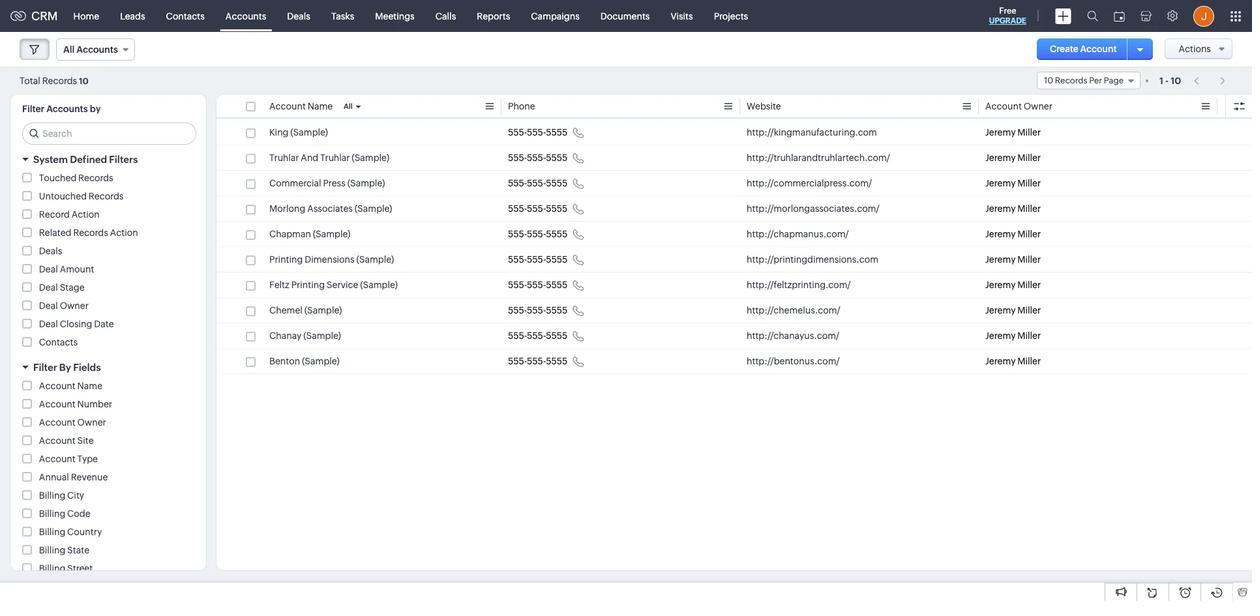Task type: locate. For each thing, give the bounding box(es) containing it.
deal for deal owner
[[39, 301, 58, 311]]

10 right -
[[1171, 75, 1182, 86]]

All Accounts field
[[56, 38, 135, 61]]

deals
[[287, 11, 311, 21], [39, 246, 62, 256]]

10 555-555-5555 from the top
[[508, 356, 568, 367]]

chemel (sample) link
[[269, 304, 342, 317]]

5 jeremy miller from the top
[[986, 229, 1041, 239]]

printing
[[269, 254, 303, 265], [291, 280, 325, 290]]

deal down deal owner
[[39, 319, 58, 329]]

filter left by
[[33, 362, 57, 373]]

records for total
[[42, 75, 77, 86]]

2 deal from the top
[[39, 283, 58, 293]]

revenue
[[71, 472, 108, 483]]

benton
[[269, 356, 300, 367]]

5 5555 from the top
[[546, 229, 568, 239]]

account name up king (sample)
[[269, 101, 333, 112]]

2 jeremy miller from the top
[[986, 153, 1041, 163]]

(sample) inside "feltz printing service (sample)" link
[[360, 280, 398, 290]]

upgrade
[[990, 16, 1027, 25]]

10 jeremy miller from the top
[[986, 356, 1041, 367]]

jeremy for http://commercialpress.com/
[[986, 178, 1016, 189]]

miller for http://feltzprinting.com/
[[1018, 280, 1041, 290]]

printing dimensions (sample) link
[[269, 253, 394, 266]]

0 horizontal spatial account name
[[39, 381, 102, 391]]

http://commercialpress.com/
[[747, 178, 873, 189]]

1 vertical spatial account owner
[[39, 418, 106, 428]]

leads
[[120, 11, 145, 21]]

records for 10
[[1056, 76, 1088, 85]]

555-555-5555 for chemel (sample)
[[508, 305, 568, 316]]

1 horizontal spatial truhlar
[[320, 153, 350, 163]]

chemel
[[269, 305, 303, 316]]

meetings
[[375, 11, 415, 21]]

1
[[1160, 75, 1164, 86]]

0 horizontal spatial contacts
[[39, 337, 78, 348]]

owner down 10 records per page
[[1024, 101, 1053, 112]]

jeremy miller for http://printingdimensions.com
[[986, 254, 1041, 265]]

5555 for http://chemelus.com/
[[546, 305, 568, 316]]

4 miller from the top
[[1018, 204, 1041, 214]]

6 555-555-5555 from the top
[[508, 254, 568, 265]]

records down touched records
[[89, 191, 124, 202]]

account number
[[39, 399, 112, 410]]

deals inside deals link
[[287, 11, 311, 21]]

printing up chemel (sample) link
[[291, 280, 325, 290]]

all up truhlar and truhlar (sample) "link"
[[344, 102, 353, 110]]

10 jeremy from the top
[[986, 356, 1016, 367]]

3 555-555-5555 from the top
[[508, 178, 568, 189]]

account name for all
[[269, 101, 333, 112]]

create account button
[[1037, 38, 1131, 60]]

1 vertical spatial accounts
[[77, 44, 118, 55]]

1 horizontal spatial 10
[[1045, 76, 1054, 85]]

1 5555 from the top
[[546, 127, 568, 138]]

filters
[[109, 154, 138, 165]]

0 horizontal spatial name
[[77, 381, 102, 391]]

(sample) down chanay (sample) link
[[302, 356, 340, 367]]

5555 for http://printingdimensions.com
[[546, 254, 568, 265]]

1 deal from the top
[[39, 264, 58, 275]]

jeremy for http://truhlarandtruhlartech.com/
[[986, 153, 1016, 163]]

records down defined in the top left of the page
[[78, 173, 113, 183]]

(sample) right service on the left top of page
[[360, 280, 398, 290]]

create account
[[1050, 44, 1117, 54]]

5 555-555-5555 from the top
[[508, 229, 568, 239]]

dimensions
[[305, 254, 355, 265]]

system
[[33, 154, 68, 165]]

9 jeremy from the top
[[986, 331, 1016, 341]]

4 jeremy from the top
[[986, 204, 1016, 214]]

7 5555 from the top
[[546, 280, 568, 290]]

jeremy miller for http://chemelus.com/
[[986, 305, 1041, 316]]

accounts link
[[215, 0, 277, 32]]

morlong associates (sample)
[[269, 204, 392, 214]]

miller
[[1018, 127, 1041, 138], [1018, 153, 1041, 163], [1018, 178, 1041, 189], [1018, 204, 1041, 214], [1018, 229, 1041, 239], [1018, 254, 1041, 265], [1018, 280, 1041, 290], [1018, 305, 1041, 316], [1018, 331, 1041, 341], [1018, 356, 1041, 367]]

jeremy
[[986, 127, 1016, 138], [986, 153, 1016, 163], [986, 178, 1016, 189], [986, 204, 1016, 214], [986, 229, 1016, 239], [986, 254, 1016, 265], [986, 280, 1016, 290], [986, 305, 1016, 316], [986, 331, 1016, 341], [986, 356, 1016, 367]]

0 vertical spatial filter
[[22, 104, 44, 114]]

8 jeremy from the top
[[986, 305, 1016, 316]]

10 5555 from the top
[[546, 356, 568, 367]]

account
[[1081, 44, 1117, 54], [269, 101, 306, 112], [986, 101, 1022, 112], [39, 381, 75, 391], [39, 399, 75, 410], [39, 418, 75, 428], [39, 436, 75, 446], [39, 454, 75, 465]]

truhlar left and
[[269, 153, 299, 163]]

10 down create
[[1045, 76, 1054, 85]]

5555 for http://truhlarandtruhlartech.com/
[[546, 153, 568, 163]]

crm
[[31, 9, 58, 23]]

0 vertical spatial account name
[[269, 101, 333, 112]]

4 jeremy miller from the top
[[986, 204, 1041, 214]]

http://chemelus.com/
[[747, 305, 841, 316]]

contacts right leads link at the left of the page
[[166, 11, 205, 21]]

1 vertical spatial all
[[344, 102, 353, 110]]

(sample) down chemel (sample) link
[[304, 331, 341, 341]]

555-
[[508, 127, 527, 138], [527, 127, 546, 138], [508, 153, 527, 163], [527, 153, 546, 163], [508, 178, 527, 189], [527, 178, 546, 189], [508, 204, 527, 214], [527, 204, 546, 214], [508, 229, 527, 239], [527, 229, 546, 239], [508, 254, 527, 265], [527, 254, 546, 265], [508, 280, 527, 290], [527, 280, 546, 290], [508, 305, 527, 316], [527, 305, 546, 316], [508, 331, 527, 341], [527, 331, 546, 341], [508, 356, 527, 367], [527, 356, 546, 367]]

(sample) right press
[[348, 178, 385, 189]]

1 horizontal spatial name
[[308, 101, 333, 112]]

truhlar and truhlar (sample) link
[[269, 151, 390, 164]]

0 horizontal spatial account owner
[[39, 418, 106, 428]]

calendar image
[[1114, 11, 1125, 21]]

search image
[[1088, 10, 1099, 22]]

all accounts
[[63, 44, 118, 55]]

2 555-555-5555 from the top
[[508, 153, 568, 163]]

jeremy for http://chanayus.com/
[[986, 331, 1016, 341]]

2 5555 from the top
[[546, 153, 568, 163]]

9 555-555-5555 from the top
[[508, 331, 568, 341]]

http://truhlarandtruhlartech.com/
[[747, 153, 891, 163]]

jeremy miller
[[986, 127, 1041, 138], [986, 153, 1041, 163], [986, 178, 1041, 189], [986, 204, 1041, 214], [986, 229, 1041, 239], [986, 254, 1041, 265], [986, 280, 1041, 290], [986, 305, 1041, 316], [986, 331, 1041, 341], [986, 356, 1041, 367]]

create menu image
[[1056, 8, 1072, 24]]

5555 for http://morlongassociates.com/
[[546, 204, 568, 214]]

records for related
[[73, 228, 108, 238]]

http://morlongassociates.com/
[[747, 204, 880, 214]]

deal stage
[[39, 283, 85, 293]]

1 vertical spatial deals
[[39, 246, 62, 256]]

9 jeremy miller from the top
[[986, 331, 1041, 341]]

8 jeremy miller from the top
[[986, 305, 1041, 316]]

0 vertical spatial all
[[63, 44, 75, 55]]

1 vertical spatial action
[[110, 228, 138, 238]]

(sample) up printing dimensions (sample)
[[313, 229, 351, 239]]

1 truhlar from the left
[[269, 153, 299, 163]]

billing down billing state
[[39, 564, 65, 574]]

555-555-5555 for commercial press (sample)
[[508, 178, 568, 189]]

filter inside filter by fields dropdown button
[[33, 362, 57, 373]]

filter by fields
[[33, 362, 101, 373]]

visits
[[671, 11, 693, 21]]

account name up 'account number'
[[39, 381, 102, 391]]

1 vertical spatial filter
[[33, 362, 57, 373]]

name down fields
[[77, 381, 102, 391]]

2 billing from the top
[[39, 509, 65, 519]]

defined
[[70, 154, 107, 165]]

filter
[[22, 104, 44, 114], [33, 362, 57, 373]]

7 555-555-5555 from the top
[[508, 280, 568, 290]]

7 jeremy from the top
[[986, 280, 1016, 290]]

10 miller from the top
[[1018, 356, 1041, 367]]

owner up closing
[[60, 301, 89, 311]]

(sample) up and
[[291, 127, 328, 138]]

billing
[[39, 491, 65, 501], [39, 509, 65, 519], [39, 527, 65, 538], [39, 545, 65, 556], [39, 564, 65, 574]]

0 vertical spatial deals
[[287, 11, 311, 21]]

http://bentonus.com/
[[747, 356, 840, 367]]

city
[[67, 491, 84, 501]]

8 miller from the top
[[1018, 305, 1041, 316]]

accounts left deals link
[[226, 11, 266, 21]]

chanay
[[269, 331, 302, 341]]

total
[[20, 75, 40, 86]]

jeremy miller for http://feltzprinting.com/
[[986, 280, 1041, 290]]

0 horizontal spatial truhlar
[[269, 153, 299, 163]]

records inside field
[[1056, 76, 1088, 85]]

deal owner
[[39, 301, 89, 311]]

5 miller from the top
[[1018, 229, 1041, 239]]

6 5555 from the top
[[546, 254, 568, 265]]

deal left stage
[[39, 283, 58, 293]]

(sample) inside the morlong associates (sample) link
[[355, 204, 392, 214]]

all inside the all accounts field
[[63, 44, 75, 55]]

3 miller from the top
[[1018, 178, 1041, 189]]

contacts down closing
[[39, 337, 78, 348]]

action up related records action
[[72, 209, 100, 220]]

record action
[[39, 209, 100, 220]]

(sample) up commercial press (sample) link
[[352, 153, 390, 163]]

1 vertical spatial account name
[[39, 381, 102, 391]]

1 horizontal spatial contacts
[[166, 11, 205, 21]]

-
[[1166, 75, 1169, 86]]

owner down the number
[[77, 418, 106, 428]]

chanay (sample)
[[269, 331, 341, 341]]

jeremy miller for http://chapmanus.com/
[[986, 229, 1041, 239]]

action down untouched records
[[110, 228, 138, 238]]

1 billing from the top
[[39, 491, 65, 501]]

8 5555 from the top
[[546, 305, 568, 316]]

filter down total
[[22, 104, 44, 114]]

street
[[67, 564, 93, 574]]

4 deal from the top
[[39, 319, 58, 329]]

http://chemelus.com/ link
[[747, 304, 841, 317]]

deals link
[[277, 0, 321, 32]]

annual
[[39, 472, 69, 483]]

filter for filter accounts by
[[22, 104, 44, 114]]

miller for http://chapmanus.com/
[[1018, 229, 1041, 239]]

1 miller from the top
[[1018, 127, 1041, 138]]

jeremy miller for http://morlongassociates.com/
[[986, 204, 1041, 214]]

7 jeremy miller from the top
[[986, 280, 1041, 290]]

1 horizontal spatial account owner
[[986, 101, 1053, 112]]

(sample) up service on the left top of page
[[357, 254, 394, 265]]

555-555-5555 for benton (sample)
[[508, 356, 568, 367]]

jeremy for http://chapmanus.com/
[[986, 229, 1016, 239]]

commercial press (sample) link
[[269, 177, 385, 190]]

records up filter accounts by
[[42, 75, 77, 86]]

6 jeremy miller from the top
[[986, 254, 1041, 265]]

free upgrade
[[990, 6, 1027, 25]]

4 555-555-5555 from the top
[[508, 204, 568, 214]]

http://printingdimensions.com link
[[747, 253, 879, 266]]

records left per
[[1056, 76, 1088, 85]]

deal down 'deal stage'
[[39, 301, 58, 311]]

commercial press (sample)
[[269, 178, 385, 189]]

accounts down home link
[[77, 44, 118, 55]]

untouched
[[39, 191, 87, 202]]

1 vertical spatial owner
[[60, 301, 89, 311]]

row group
[[217, 120, 1253, 375]]

system defined filters button
[[10, 148, 206, 171]]

records
[[42, 75, 77, 86], [1056, 76, 1088, 85], [78, 173, 113, 183], [89, 191, 124, 202], [73, 228, 108, 238]]

10 down all accounts on the top left of the page
[[79, 76, 89, 86]]

1 vertical spatial contacts
[[39, 337, 78, 348]]

1 vertical spatial name
[[77, 381, 102, 391]]

row group containing king (sample)
[[217, 120, 1253, 375]]

(sample) inside benton (sample) "link"
[[302, 356, 340, 367]]

2 jeremy from the top
[[986, 153, 1016, 163]]

555-555-5555
[[508, 127, 568, 138], [508, 153, 568, 163], [508, 178, 568, 189], [508, 204, 568, 214], [508, 229, 568, 239], [508, 254, 568, 265], [508, 280, 568, 290], [508, 305, 568, 316], [508, 331, 568, 341], [508, 356, 568, 367]]

2 vertical spatial accounts
[[46, 104, 88, 114]]

navigation
[[1188, 71, 1233, 90]]

filter accounts by
[[22, 104, 101, 114]]

per
[[1090, 76, 1103, 85]]

account name
[[269, 101, 333, 112], [39, 381, 102, 391]]

all up total records 10
[[63, 44, 75, 55]]

truhlar up press
[[320, 153, 350, 163]]

accounts left by
[[46, 104, 88, 114]]

number
[[77, 399, 112, 410]]

0 horizontal spatial action
[[72, 209, 100, 220]]

jeremy for http://feltzprinting.com/
[[986, 280, 1016, 290]]

1 horizontal spatial all
[[344, 102, 353, 110]]

0 vertical spatial accounts
[[226, 11, 266, 21]]

reports link
[[467, 0, 521, 32]]

1 jeremy miller from the top
[[986, 127, 1041, 138]]

(sample) right associates
[[355, 204, 392, 214]]

(sample) down "feltz printing service (sample)" link
[[305, 305, 342, 316]]

billing code
[[39, 509, 90, 519]]

miller for http://chemelus.com/
[[1018, 305, 1041, 316]]

4 5555 from the top
[[546, 204, 568, 214]]

8 555-555-5555 from the top
[[508, 305, 568, 316]]

http://feltzprinting.com/
[[747, 280, 851, 290]]

king
[[269, 127, 289, 138]]

5555 for http://chapmanus.com/
[[546, 229, 568, 239]]

0 vertical spatial name
[[308, 101, 333, 112]]

6 miller from the top
[[1018, 254, 1041, 265]]

0 horizontal spatial all
[[63, 44, 75, 55]]

9 5555 from the top
[[546, 331, 568, 341]]

billing for billing street
[[39, 564, 65, 574]]

(sample)
[[291, 127, 328, 138], [352, 153, 390, 163], [348, 178, 385, 189], [355, 204, 392, 214], [313, 229, 351, 239], [357, 254, 394, 265], [360, 280, 398, 290], [305, 305, 342, 316], [304, 331, 341, 341], [302, 356, 340, 367]]

billing down billing city
[[39, 509, 65, 519]]

7 miller from the top
[[1018, 280, 1041, 290]]

0 vertical spatial account owner
[[986, 101, 1053, 112]]

billing up billing street
[[39, 545, 65, 556]]

accounts inside the all accounts field
[[77, 44, 118, 55]]

3 5555 from the top
[[546, 178, 568, 189]]

555-555-5555 for truhlar and truhlar (sample)
[[508, 153, 568, 163]]

account name for account number
[[39, 381, 102, 391]]

records down record action
[[73, 228, 108, 238]]

accounts for filter accounts by
[[46, 104, 88, 114]]

name up king (sample)
[[308, 101, 333, 112]]

5 billing from the top
[[39, 564, 65, 574]]

http://morlongassociates.com/ link
[[747, 202, 880, 215]]

deals left tasks
[[287, 11, 311, 21]]

billing for billing code
[[39, 509, 65, 519]]

deals down related
[[39, 246, 62, 256]]

3 jeremy miller from the top
[[986, 178, 1041, 189]]

3 jeremy from the top
[[986, 178, 1016, 189]]

stage
[[60, 283, 85, 293]]

3 deal from the top
[[39, 301, 58, 311]]

deal for deal closing date
[[39, 319, 58, 329]]

billing up billing state
[[39, 527, 65, 538]]

billing down the annual
[[39, 491, 65, 501]]

type
[[77, 454, 98, 465]]

6 jeremy from the top
[[986, 254, 1016, 265]]

3 billing from the top
[[39, 527, 65, 538]]

0 horizontal spatial 10
[[79, 76, 89, 86]]

(sample) inside printing dimensions (sample) link
[[357, 254, 394, 265]]

miller for http://chanayus.com/
[[1018, 331, 1041, 341]]

2 horizontal spatial 10
[[1171, 75, 1182, 86]]

10 inside total records 10
[[79, 76, 89, 86]]

billing street
[[39, 564, 93, 574]]

closing
[[60, 319, 92, 329]]

2 miller from the top
[[1018, 153, 1041, 163]]

printing down chapman
[[269, 254, 303, 265]]

account type
[[39, 454, 98, 465]]

deal up 'deal stage'
[[39, 264, 58, 275]]

all for all accounts
[[63, 44, 75, 55]]

(sample) inside truhlar and truhlar (sample) "link"
[[352, 153, 390, 163]]

name for account number
[[77, 381, 102, 391]]

meetings link
[[365, 0, 425, 32]]

fields
[[73, 362, 101, 373]]

actions
[[1179, 44, 1212, 54]]

http://commercialpress.com/ link
[[747, 177, 873, 190]]

0 vertical spatial printing
[[269, 254, 303, 265]]

9 miller from the top
[[1018, 331, 1041, 341]]

1 jeremy from the top
[[986, 127, 1016, 138]]

10 inside field
[[1045, 76, 1054, 85]]

555-555-5555 for morlong associates (sample)
[[508, 204, 568, 214]]

4 billing from the top
[[39, 545, 65, 556]]

(sample) inside chanay (sample) link
[[304, 331, 341, 341]]

1 horizontal spatial account name
[[269, 101, 333, 112]]

benton (sample)
[[269, 356, 340, 367]]

1 555-555-5555 from the top
[[508, 127, 568, 138]]

5 jeremy from the top
[[986, 229, 1016, 239]]

chemel (sample)
[[269, 305, 342, 316]]

1 horizontal spatial deals
[[287, 11, 311, 21]]



Task type: vqa. For each thing, say whether or not it's contained in the screenshot.
1st 'Truhlar' from the right
yes



Task type: describe. For each thing, give the bounding box(es) containing it.
5555 for http://chanayus.com/
[[546, 331, 568, 341]]

search element
[[1080, 0, 1107, 32]]

billing for billing state
[[39, 545, 65, 556]]

account site
[[39, 436, 94, 446]]

0 vertical spatial action
[[72, 209, 100, 220]]

tasks link
[[321, 0, 365, 32]]

create
[[1050, 44, 1079, 54]]

0 vertical spatial contacts
[[166, 11, 205, 21]]

associates
[[307, 204, 353, 214]]

http://truhlarandtruhlartech.com/ link
[[747, 151, 891, 164]]

leads link
[[110, 0, 156, 32]]

miller for http://commercialpress.com/
[[1018, 178, 1041, 189]]

billing for billing country
[[39, 527, 65, 538]]

(sample) inside chemel (sample) link
[[305, 305, 342, 316]]

calls link
[[425, 0, 467, 32]]

by
[[59, 362, 71, 373]]

http://printingdimensions.com
[[747, 254, 879, 265]]

deal amount
[[39, 264, 94, 275]]

commercial
[[269, 178, 321, 189]]

date
[[94, 319, 114, 329]]

jeremy miller for http://commercialpress.com/
[[986, 178, 1041, 189]]

10 for 1 - 10
[[1171, 75, 1182, 86]]

filter by fields button
[[10, 356, 206, 379]]

chapman (sample) link
[[269, 228, 351, 241]]

5555 for http://bentonus.com/
[[546, 356, 568, 367]]

morlong associates (sample) link
[[269, 202, 392, 215]]

campaigns link
[[521, 0, 590, 32]]

http://chanayus.com/
[[747, 331, 840, 341]]

reports
[[477, 11, 510, 21]]

touched records
[[39, 173, 113, 183]]

chapman
[[269, 229, 311, 239]]

jeremy miller for http://truhlarandtruhlartech.com/
[[986, 153, 1041, 163]]

http://kingmanufacturing.com link
[[747, 126, 878, 139]]

tasks
[[331, 11, 354, 21]]

home link
[[63, 0, 110, 32]]

projects link
[[704, 0, 759, 32]]

feltz printing service (sample) link
[[269, 279, 398, 292]]

deal for deal amount
[[39, 264, 58, 275]]

king (sample)
[[269, 127, 328, 138]]

accounts for all accounts
[[77, 44, 118, 55]]

profile element
[[1186, 0, 1223, 32]]

10 records per page
[[1045, 76, 1124, 85]]

calls
[[436, 11, 456, 21]]

page
[[1104, 76, 1124, 85]]

5555 for http://feltzprinting.com/
[[546, 280, 568, 290]]

5555 for http://kingmanufacturing.com
[[546, 127, 568, 138]]

(sample) inside chapman (sample) link
[[313, 229, 351, 239]]

555-555-5555 for king (sample)
[[508, 127, 568, 138]]

jeremy miller for http://kingmanufacturing.com
[[986, 127, 1041, 138]]

miller for http://kingmanufacturing.com
[[1018, 127, 1041, 138]]

deal for deal stage
[[39, 283, 58, 293]]

and
[[301, 153, 319, 163]]

jeremy for http://morlongassociates.com/
[[986, 204, 1016, 214]]

555-555-5555 for printing dimensions (sample)
[[508, 254, 568, 265]]

jeremy miller for http://bentonus.com/
[[986, 356, 1041, 367]]

visits link
[[661, 0, 704, 32]]

10 for total records 10
[[79, 76, 89, 86]]

http://chapmanus.com/ link
[[747, 228, 849, 241]]

5555 for http://commercialpress.com/
[[546, 178, 568, 189]]

0 horizontal spatial deals
[[39, 246, 62, 256]]

create menu element
[[1048, 0, 1080, 32]]

jeremy for http://bentonus.com/
[[986, 356, 1016, 367]]

2 truhlar from the left
[[320, 153, 350, 163]]

by
[[90, 104, 101, 114]]

miller for http://printingdimensions.com
[[1018, 254, 1041, 265]]

name for all
[[308, 101, 333, 112]]

records for touched
[[78, 173, 113, 183]]

projects
[[714, 11, 749, 21]]

jeremy for http://kingmanufacturing.com
[[986, 127, 1016, 138]]

home
[[73, 11, 99, 21]]

related
[[39, 228, 71, 238]]

555-555-5555 for chapman (sample)
[[508, 229, 568, 239]]

chanay (sample) link
[[269, 329, 341, 343]]

555-555-5555 for feltz printing service (sample)
[[508, 280, 568, 290]]

jeremy miller for http://chanayus.com/
[[986, 331, 1041, 341]]

all for all
[[344, 102, 353, 110]]

site
[[77, 436, 94, 446]]

documents
[[601, 11, 650, 21]]

1 vertical spatial printing
[[291, 280, 325, 290]]

feltz
[[269, 280, 290, 290]]

records for untouched
[[89, 191, 124, 202]]

10 Records Per Page field
[[1037, 72, 1141, 89]]

miller for http://bentonus.com/
[[1018, 356, 1041, 367]]

deal closing date
[[39, 319, 114, 329]]

benton (sample) link
[[269, 355, 340, 368]]

555-555-5555 for chanay (sample)
[[508, 331, 568, 341]]

feltz printing service (sample)
[[269, 280, 398, 290]]

http://chapmanus.com/
[[747, 229, 849, 239]]

0 vertical spatial owner
[[1024, 101, 1053, 112]]

untouched records
[[39, 191, 124, 202]]

account inside create account 'button'
[[1081, 44, 1117, 54]]

state
[[67, 545, 89, 556]]

record
[[39, 209, 70, 220]]

miller for http://morlongassociates.com/
[[1018, 204, 1041, 214]]

jeremy for http://printingdimensions.com
[[986, 254, 1016, 265]]

contacts link
[[156, 0, 215, 32]]

documents link
[[590, 0, 661, 32]]

morlong
[[269, 204, 306, 214]]

phone
[[508, 101, 535, 112]]

king (sample) link
[[269, 126, 328, 139]]

touched
[[39, 173, 77, 183]]

(sample) inside king (sample) "link"
[[291, 127, 328, 138]]

crm link
[[10, 9, 58, 23]]

filter for filter by fields
[[33, 362, 57, 373]]

country
[[67, 527, 102, 538]]

accounts inside accounts link
[[226, 11, 266, 21]]

billing city
[[39, 491, 84, 501]]

2 vertical spatial owner
[[77, 418, 106, 428]]

annual revenue
[[39, 472, 108, 483]]

profile image
[[1194, 6, 1215, 26]]

http://bentonus.com/ link
[[747, 355, 840, 368]]

1 horizontal spatial action
[[110, 228, 138, 238]]

(sample) inside commercial press (sample) link
[[348, 178, 385, 189]]

Search text field
[[23, 123, 196, 144]]

free
[[1000, 6, 1017, 16]]

website
[[747, 101, 781, 112]]

jeremy for http://chemelus.com/
[[986, 305, 1016, 316]]

billing for billing city
[[39, 491, 65, 501]]

miller for http://truhlarandtruhlartech.com/
[[1018, 153, 1041, 163]]

related records action
[[39, 228, 138, 238]]

http://feltzprinting.com/ link
[[747, 279, 851, 292]]

chapman (sample)
[[269, 229, 351, 239]]



